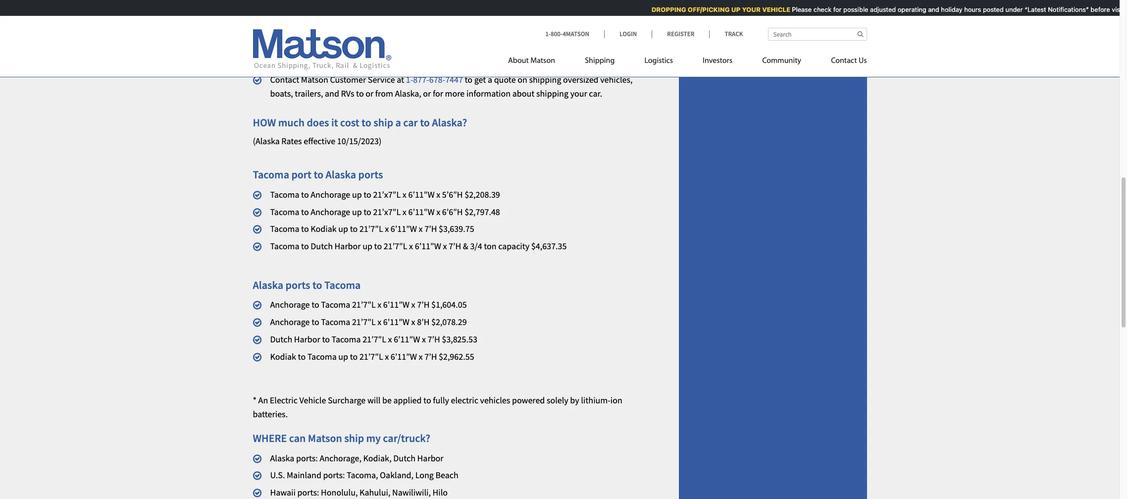 Task type: vqa. For each thing, say whether or not it's contained in the screenshot.
the at top left
yes



Task type: locate. For each thing, give the bounding box(es) containing it.
7'h left $2,962.55
[[425, 351, 437, 362]]

0 vertical spatial on
[[412, 42, 422, 54]]

6'11″w down 8'h on the bottom of page
[[394, 334, 420, 345]]

2 horizontal spatial and
[[924, 5, 935, 13]]

0 vertical spatial ports:
[[296, 452, 318, 464]]

car up pricing page link
[[322, 25, 334, 36]]

1 vertical spatial from
[[521, 42, 539, 54]]

1 horizontal spatial cost
[[438, 42, 453, 54]]

0 vertical spatial 21'x7″l
[[373, 189, 401, 200]]

up up tacoma to anchorage up to 21'x7″l x 6'11″w x 6'6″h $2,797.48
[[352, 189, 362, 200]]

0 vertical spatial by
[[566, 42, 575, 54]]

or down contact matson customer service at 1-877-678-7447
[[366, 88, 374, 99]]

ports: down mainland
[[298, 487, 319, 498]]

0 vertical spatial more
[[364, 42, 384, 54]]

from inside for more details on the cost to ship a car to or from alaska by origin and destination port.
[[521, 42, 539, 54]]

1 vertical spatial 1-
[[406, 74, 413, 85]]

tacoma
[[390, 25, 420, 36], [253, 168, 289, 182], [270, 189, 300, 200], [270, 206, 300, 217], [270, 223, 300, 235], [270, 240, 300, 252], [325, 278, 361, 292], [321, 299, 351, 310], [321, 316, 351, 328], [332, 334, 361, 345], [308, 351, 337, 362]]

batteries.
[[253, 409, 288, 420]]

2 vertical spatial car
[[404, 116, 418, 129]]

alaska
[[345, 25, 369, 36], [540, 42, 565, 54], [326, 168, 356, 182], [253, 278, 284, 292], [270, 452, 295, 464]]

0 vertical spatial contact
[[832, 57, 858, 65]]

for
[[829, 5, 838, 13], [352, 42, 362, 54], [433, 88, 444, 99]]

7'h down 8'h on the bottom of page
[[428, 334, 440, 345]]

1 horizontal spatial on
[[518, 74, 528, 85]]

up down the tacoma to kodiak up to 21'7″l x 6'11″w x 7'h $3,639.75
[[363, 240, 373, 252]]

adjusted
[[866, 5, 892, 13]]

1 vertical spatial dutch
[[270, 334, 293, 345]]

by right solely
[[571, 394, 580, 406]]

contact us
[[832, 57, 868, 65]]

hawaii ports: honolulu, kahului, nawiliwili, hilo
[[270, 487, 448, 498]]

21'7″l
[[360, 223, 383, 235], [384, 240, 408, 252], [352, 299, 376, 310], [352, 316, 376, 328], [363, 334, 387, 345], [360, 351, 383, 362]]

1 vertical spatial and
[[601, 42, 615, 54]]

and
[[924, 5, 935, 13], [601, 42, 615, 54], [325, 88, 339, 99]]

0 horizontal spatial dutch
[[270, 334, 293, 345]]

2 horizontal spatial car
[[488, 42, 500, 54]]

matson right about
[[531, 57, 556, 65]]

trailers,
[[295, 88, 323, 99]]

7447
[[446, 74, 463, 85]]

21'x7″l
[[373, 189, 401, 200], [373, 206, 401, 217]]

"latest
[[1021, 5, 1042, 13]]

ship
[[298, 25, 314, 36], [464, 42, 480, 54], [374, 116, 394, 129], [345, 431, 364, 445]]

2 vertical spatial and
[[325, 88, 339, 99]]

0 horizontal spatial harbor
[[294, 334, 321, 345]]

0 horizontal spatial on
[[412, 42, 422, 54]]

and up 'shipping'
[[601, 42, 615, 54]]

or
[[511, 42, 519, 54], [366, 88, 374, 99], [423, 88, 431, 99]]

2 vertical spatial ports:
[[298, 487, 319, 498]]

and left holiday
[[924, 5, 935, 13]]

None search field
[[768, 28, 868, 41]]

shipping left your
[[537, 88, 569, 99]]

from up about matson
[[521, 42, 539, 54]]

1- left 4matson
[[546, 30, 551, 38]]

2 21'x7″l from the top
[[373, 206, 401, 217]]

5'6″h
[[442, 189, 463, 200]]

on inside to get a quote on shipping oversized vehicles, boats, trailers, and rvs to or from alaska, or for more information about shipping your car.
[[518, 74, 528, 85]]

electric
[[451, 394, 479, 406]]

*
[[253, 394, 257, 406]]

contact left us
[[832, 57, 858, 65]]

competitive
[[253, 4, 310, 18]]

0 vertical spatial 1-
[[546, 30, 551, 38]]

where can matson ship my car/truck?
[[253, 431, 431, 445]]

from inside to get a quote on shipping oversized vehicles, boats, trailers, and rvs to or from alaska, or for more information about shipping your car.
[[376, 88, 393, 99]]

1 horizontal spatial more
[[445, 88, 465, 99]]

for right check
[[829, 5, 838, 13]]

1 vertical spatial 21'x7″l
[[373, 206, 401, 217]]

more down 7447
[[445, 88, 465, 99]]

ports: up honolulu,
[[323, 470, 345, 481]]

1 horizontal spatial contact
[[832, 57, 858, 65]]

1 vertical spatial kodiak
[[270, 351, 296, 362]]

up up the tacoma to kodiak up to 21'7″l x 6'11″w x 7'h $3,639.75
[[352, 206, 362, 217]]

0 vertical spatial shipping
[[530, 74, 562, 85]]

contact for contact us
[[832, 57, 858, 65]]

0 horizontal spatial more
[[364, 42, 384, 54]]

about matson link
[[508, 52, 570, 72]]

powered
[[512, 394, 545, 406]]

car down alaska,
[[404, 116, 418, 129]]

8'h
[[417, 316, 430, 328]]

$2,962.55
[[439, 351, 475, 362]]

2 horizontal spatial or
[[511, 42, 519, 54]]

$3,825.53
[[442, 334, 478, 345]]

21'x7″l down tacoma to anchorage up to 21'x7″l x 6'11″w x 5'6″h $2,208.39
[[373, 206, 401, 217]]

1 vertical spatial for
[[352, 42, 362, 54]]

ship inside for more details on the cost to ship a car to or from alaska by origin and destination port.
[[464, 42, 480, 54]]

1-877-678-7447 link
[[406, 74, 463, 85]]

view
[[270, 42, 288, 54]]

1 vertical spatial cost
[[341, 116, 360, 129]]

by
[[566, 42, 575, 54], [571, 394, 580, 406]]

contact inside top menu navigation
[[832, 57, 858, 65]]

register link
[[652, 30, 710, 38]]

2 vertical spatial matson
[[308, 431, 342, 445]]

car down the $2,206.77
[[488, 42, 500, 54]]

2 horizontal spatial dutch
[[394, 452, 416, 464]]

service
[[368, 74, 395, 85]]

to
[[289, 25, 296, 36], [335, 25, 343, 36], [455, 42, 463, 54], [502, 42, 509, 54], [465, 74, 473, 85], [356, 88, 364, 99], [362, 116, 372, 129], [420, 116, 430, 129], [314, 168, 324, 182], [301, 189, 309, 200], [364, 189, 372, 200], [301, 206, 309, 217], [364, 206, 372, 217], [301, 223, 309, 235], [350, 223, 358, 235], [301, 240, 309, 252], [374, 240, 382, 252], [313, 278, 322, 292], [312, 299, 320, 310], [312, 316, 320, 328], [322, 334, 330, 345], [298, 351, 306, 362], [350, 351, 358, 362], [424, 394, 432, 406]]

1 vertical spatial matson
[[301, 74, 328, 85]]

tacoma to anchorage up to 21'x7″l x 6'11″w x 6'6″h $2,797.48
[[270, 206, 500, 217]]

cost to ship a car to alaska from tacoma starts at $2,206.77
[[270, 25, 488, 36]]

shipping down about matson 'link'
[[530, 74, 562, 85]]

1- up alaska,
[[406, 74, 413, 85]]

2 horizontal spatial for
[[829, 5, 838, 13]]

at up alaska,
[[397, 74, 404, 85]]

for inside for more details on the cost to ship a car to or from alaska by origin and destination port.
[[352, 42, 362, 54]]

0 horizontal spatial 1-
[[406, 74, 413, 85]]

ion
[[611, 394, 623, 406]]

search image
[[858, 31, 864, 37]]

6'11″w up 'anchorage to tacoma 21'7″l x 6'11″w x 8'h $2,078.29' at the bottom of page
[[384, 299, 410, 310]]

1 vertical spatial more
[[445, 88, 465, 99]]

0 vertical spatial dutch
[[311, 240, 333, 252]]

2 horizontal spatial harbor
[[418, 452, 444, 464]]

for down "678-"
[[433, 88, 444, 99]]

0 vertical spatial matson
[[531, 57, 556, 65]]

up
[[727, 5, 736, 13]]

kodiak
[[311, 223, 337, 235], [270, 351, 296, 362]]

ports: up mainland
[[296, 452, 318, 464]]

community link
[[748, 52, 817, 72]]

1 horizontal spatial and
[[601, 42, 615, 54]]

by inside * an electric vehicle surcharge will be applied to fully electric vehicles powered solely by lithium-ion batteries.
[[571, 394, 580, 406]]

or up about
[[511, 42, 519, 54]]

details
[[386, 42, 410, 54]]

tacoma port to alaska ports
[[253, 168, 383, 182]]

21'7″l up kodiak to tacoma up to 21'7″l x 6'11″w x 7'h $2,962.55
[[363, 334, 387, 345]]

a up pricing
[[316, 25, 320, 36]]

and left "rvs"
[[325, 88, 339, 99]]

1 21'x7″l from the top
[[373, 189, 401, 200]]

boats,
[[270, 88, 293, 99]]

1 horizontal spatial kodiak
[[311, 223, 337, 235]]

ship down the $2,206.77
[[464, 42, 480, 54]]

at right starts
[[444, 25, 451, 36]]

1 horizontal spatial ports
[[359, 168, 383, 182]]

1 vertical spatial ports
[[286, 278, 310, 292]]

anchorage to tacoma 21'7″l x 6'11″w x 8'h $2,078.29
[[270, 316, 467, 328]]

21'7″l down the tacoma to kodiak up to 21'7″l x 6'11″w x 7'h $3,639.75
[[384, 240, 408, 252]]

will
[[368, 394, 381, 406]]

capacity
[[499, 240, 530, 252]]

us
[[859, 57, 868, 65]]

(alaska rates effective 10/15/2023)
[[253, 135, 382, 147]]

how much does it cost to ship a car to alaska?
[[253, 116, 467, 129]]

21'x7″l up tacoma to anchorage up to 21'x7″l x 6'11″w x 6'6″h $2,797.48
[[373, 189, 401, 200]]

dutch
[[311, 240, 333, 252], [270, 334, 293, 345], [394, 452, 416, 464]]

on left 'the'
[[412, 42, 422, 54]]

where
[[253, 431, 287, 445]]

long
[[416, 470, 434, 481]]

up for kodiak to tacoma up to 21'7″l x 6'11″w x 7'h $2,962.55
[[339, 351, 348, 362]]

0 horizontal spatial and
[[325, 88, 339, 99]]

1 vertical spatial on
[[518, 74, 528, 85]]

matson inside 'link'
[[531, 57, 556, 65]]

shipping
[[530, 74, 562, 85], [537, 88, 569, 99]]

view our pricing page
[[270, 42, 350, 54]]

kodiak,
[[364, 452, 392, 464]]

contact up boats,
[[270, 74, 299, 85]]

up down tacoma to anchorage up to 21'x7″l x 6'11″w x 6'6″h $2,797.48
[[339, 223, 348, 235]]

by down 1-800-4matson
[[566, 42, 575, 54]]

0 horizontal spatial car
[[322, 25, 334, 36]]

1 vertical spatial contact
[[270, 74, 299, 85]]

a down the $2,206.77
[[482, 42, 486, 54]]

ship left 'my'
[[345, 431, 364, 445]]

anchorage
[[311, 189, 351, 200], [311, 206, 351, 217], [270, 299, 310, 310], [270, 316, 310, 328]]

anchorage,
[[320, 452, 362, 464]]

from down service
[[376, 88, 393, 99]]

cost
[[438, 42, 453, 54], [341, 116, 360, 129]]

0 vertical spatial from
[[371, 25, 389, 36]]

1 vertical spatial by
[[571, 394, 580, 406]]

0 horizontal spatial contact
[[270, 74, 299, 85]]

and inside for more details on the cost to ship a car to or from alaska by origin and destination port.
[[601, 42, 615, 54]]

2 vertical spatial for
[[433, 88, 444, 99]]

from up details
[[371, 25, 389, 36]]

the
[[424, 42, 436, 54]]

1 horizontal spatial harbor
[[335, 240, 361, 252]]

1 vertical spatial car
[[488, 42, 500, 54]]

a down alaska,
[[396, 116, 401, 129]]

0 vertical spatial harbor
[[335, 240, 361, 252]]

logistics link
[[630, 52, 688, 72]]

matson up "trailers,"
[[301, 74, 328, 85]]

can
[[289, 431, 306, 445]]

0 vertical spatial ports
[[359, 168, 383, 182]]

for right page
[[352, 42, 362, 54]]

contact matson customer service at 1-877-678-7447
[[270, 74, 463, 85]]

port
[[292, 168, 312, 182]]

matson up anchorage,
[[308, 431, 342, 445]]

up down 'dutch harbor to tacoma 21'7″l x 6'11″w x 7'h $3,825.53'
[[339, 351, 348, 362]]

6'11″w up tacoma to dutch harbor up to 21'7″l x 6'11″w x 7'h & 3/4 ton capacity $4,637.35
[[391, 223, 417, 235]]

0 vertical spatial car
[[322, 25, 334, 36]]

up
[[352, 189, 362, 200], [352, 206, 362, 217], [339, 223, 348, 235], [363, 240, 373, 252], [339, 351, 348, 362]]

21'x7″l for 6'6″h
[[373, 206, 401, 217]]

1 vertical spatial at
[[397, 74, 404, 85]]

0 vertical spatial and
[[924, 5, 935, 13]]

2 vertical spatial from
[[376, 88, 393, 99]]

Search search field
[[768, 28, 868, 41]]

competitive pricing
[[253, 4, 346, 18]]

or down 877-
[[423, 88, 431, 99]]

x
[[403, 189, 407, 200], [437, 189, 441, 200], [403, 206, 407, 217], [437, 206, 441, 217], [385, 223, 389, 235], [419, 223, 423, 235], [409, 240, 413, 252], [443, 240, 447, 252], [378, 299, 382, 310], [412, 299, 416, 310], [378, 316, 382, 328], [412, 316, 416, 328], [388, 334, 392, 345], [422, 334, 426, 345], [385, 351, 389, 362], [419, 351, 423, 362]]

be
[[383, 394, 392, 406]]

0 vertical spatial cost
[[438, 42, 453, 54]]

up for tacoma to anchorage up to 21'x7″l x 6'11″w x 5'6″h $2,208.39
[[352, 189, 362, 200]]

on up about
[[518, 74, 528, 85]]

1 horizontal spatial for
[[433, 88, 444, 99]]

cost inside for more details on the cost to ship a car to or from alaska by origin and destination port.
[[438, 42, 453, 54]]

21'x7″l for 5'6″h
[[373, 189, 401, 200]]

cost right 'the'
[[438, 42, 453, 54]]

vehicle
[[758, 5, 786, 13]]

cost right it
[[341, 116, 360, 129]]

more down cost to ship a car to alaska from tacoma starts at $2,206.77
[[364, 42, 384, 54]]

by inside for more details on the cost to ship a car to or from alaska by origin and destination port.
[[566, 42, 575, 54]]

1 horizontal spatial car
[[404, 116, 418, 129]]

0 vertical spatial kodiak
[[311, 223, 337, 235]]

0 vertical spatial for
[[829, 5, 838, 13]]

shipping link
[[570, 52, 630, 72]]

honolulu,
[[321, 487, 358, 498]]

6'11″w down $3,639.75
[[415, 240, 442, 252]]

0 vertical spatial at
[[444, 25, 451, 36]]

0 horizontal spatial for
[[352, 42, 362, 54]]

for inside to get a quote on shipping oversized vehicles, boats, trailers, and rvs to or from alaska, or for more information about shipping your car.
[[433, 88, 444, 99]]

how
[[253, 116, 276, 129]]

2 vertical spatial harbor
[[418, 452, 444, 464]]

contact us link
[[817, 52, 868, 72]]

a right get
[[488, 74, 493, 85]]

alaska ports to tacoma
[[253, 278, 361, 292]]



Task type: describe. For each thing, give the bounding box(es) containing it.
0 horizontal spatial or
[[366, 88, 374, 99]]

posted
[[979, 5, 1000, 13]]

by for lithium-
[[571, 394, 580, 406]]

7'h up 8'h on the bottom of page
[[417, 299, 430, 310]]

u.s.
[[270, 470, 285, 481]]

tacoma to kodiak up to 21'7″l x 6'11″w x 7'h $3,639.75
[[270, 223, 475, 235]]

starts
[[421, 25, 442, 36]]

fully
[[433, 394, 449, 406]]

page
[[332, 42, 350, 54]]

investors link
[[688, 52, 748, 72]]

alaska,
[[395, 88, 422, 99]]

6'11″w left 8'h on the bottom of page
[[384, 316, 410, 328]]

21'7″l down anchorage to tacoma 21'7″l x 6'11″w x 7'h $1,604.05
[[352, 316, 376, 328]]

about matson
[[508, 57, 556, 65]]

logistics
[[645, 57, 674, 65]]

4matson
[[563, 30, 590, 38]]

rates
[[282, 135, 302, 147]]

1-800-4matson
[[546, 30, 590, 38]]

surcharge
[[328, 394, 366, 406]]

alaska inside for more details on the cost to ship a car to or from alaska by origin and destination port.
[[540, 42, 565, 54]]

kodiak to tacoma up to 21'7″l x 6'11″w x 7'h $2,962.55
[[270, 351, 475, 362]]

cost
[[270, 25, 287, 36]]

customer
[[330, 74, 366, 85]]

notifications"
[[1044, 5, 1085, 13]]

off/picking
[[684, 5, 726, 13]]

possible
[[839, 5, 864, 13]]

a inside for more details on the cost to ship a car to or from alaska by origin and destination port.
[[482, 42, 486, 54]]

car inside for more details on the cost to ship a car to or from alaska by origin and destination port.
[[488, 42, 500, 54]]

$4,637.35
[[532, 240, 567, 252]]

$1,604.05
[[432, 299, 467, 310]]

matson for about
[[531, 57, 556, 65]]

port.
[[314, 56, 333, 68]]

6'11″w left the 6'6″h
[[409, 206, 435, 217]]

21'7″l down tacoma to anchorage up to 21'x7″l x 6'11″w x 6'6″h $2,797.48
[[360, 223, 383, 235]]

10/15/2023)
[[337, 135, 382, 147]]

(alaska
[[253, 135, 280, 147]]

more inside to get a quote on shipping oversized vehicles, boats, trailers, and rvs to or from alaska, or for more information about shipping your car.
[[445, 88, 465, 99]]

matson for contact
[[301, 74, 328, 85]]

shipping
[[585, 57, 615, 65]]

it
[[332, 116, 338, 129]]

hours
[[960, 5, 977, 13]]

community
[[763, 57, 802, 65]]

by for origin
[[566, 42, 575, 54]]

dropping
[[647, 5, 682, 13]]

applied
[[394, 394, 422, 406]]

800-
[[551, 30, 563, 38]]

your
[[571, 88, 588, 99]]

7'h left &
[[449, 240, 462, 252]]

u.s. mainland ports: tacoma, oakland, long beach
[[270, 470, 459, 481]]

to inside * an electric vehicle surcharge will be applied to fully electric vehicles powered solely by lithium-ion batteries.
[[424, 394, 432, 406]]

up for tacoma to kodiak up to 21'7″l x 6'11″w x 7'h $3,639.75
[[339, 223, 348, 235]]

our
[[290, 42, 303, 54]]

on inside for more details on the cost to ship a car to or from alaska by origin and destination port.
[[412, 42, 422, 54]]

up for tacoma to anchorage up to 21'x7″l x 6'11″w x 6'6″h $2,797.48
[[352, 206, 362, 217]]

6'11″w down 'dutch harbor to tacoma 21'7″l x 6'11″w x 7'h $3,825.53'
[[391, 351, 417, 362]]

effective
[[304, 135, 336, 147]]

dutch harbor to tacoma 21'7″l x 6'11″w x 7'h $3,825.53
[[270, 334, 478, 345]]

more inside for more details on the cost to ship a car to or from alaska by origin and destination port.
[[364, 42, 384, 54]]

investors
[[703, 57, 733, 65]]

solely
[[547, 394, 569, 406]]

contact for contact matson customer service at 1-877-678-7447
[[270, 74, 299, 85]]

kahului,
[[360, 487, 391, 498]]

rvs
[[341, 88, 355, 99]]

holiday
[[937, 5, 959, 13]]

21'7″l up 'anchorage to tacoma 21'7″l x 6'11″w x 8'h $2,078.29' at the bottom of page
[[352, 299, 376, 310]]

much
[[278, 116, 305, 129]]

ports: for honolulu,
[[298, 487, 319, 498]]

electric
[[270, 394, 298, 406]]

0 horizontal spatial at
[[397, 74, 404, 85]]

877-
[[413, 74, 430, 85]]

1 horizontal spatial or
[[423, 88, 431, 99]]

0 horizontal spatial cost
[[341, 116, 360, 129]]

* an electric vehicle surcharge will be applied to fully electric vehicles powered solely by lithium-ion batteries.
[[253, 394, 623, 420]]

login
[[620, 30, 637, 38]]

anchorage to tacoma 21'7″l x 6'11″w x 7'h $1,604.05
[[270, 299, 467, 310]]

2 vertical spatial dutch
[[394, 452, 416, 464]]

lithium-
[[581, 394, 611, 406]]

1 horizontal spatial at
[[444, 25, 451, 36]]

about
[[508, 57, 529, 65]]

to get a quote on shipping oversized vehicles, boats, trailers, and rvs to or from alaska, or for more information about shipping your car.
[[270, 74, 633, 99]]

21'7″l down 'dutch harbor to tacoma 21'7″l x 6'11″w x 7'h $3,825.53'
[[360, 351, 383, 362]]

oversized
[[564, 74, 599, 85]]

ship up 10/15/2023)
[[374, 116, 394, 129]]

a inside to get a quote on shipping oversized vehicles, boats, trailers, and rvs to or from alaska, or for more information about shipping your car.
[[488, 74, 493, 85]]

tacoma to anchorage up to 21'x7″l x 6'11″w x 5'6″h $2,208.39
[[270, 189, 500, 200]]

1 horizontal spatial 1-
[[546, 30, 551, 38]]

7'h up tacoma to dutch harbor up to 21'7″l x 6'11″w x 7'h & 3/4 ton capacity $4,637.35
[[425, 223, 437, 235]]

1 vertical spatial harbor
[[294, 334, 321, 345]]

hilo
[[433, 487, 448, 498]]

0 horizontal spatial kodiak
[[270, 351, 296, 362]]

vehicles
[[481, 394, 511, 406]]

alaska?
[[432, 116, 467, 129]]

and inside to get a quote on shipping oversized vehicles, boats, trailers, and rvs to or from alaska, or for more information about shipping your car.
[[325, 88, 339, 99]]

before
[[1087, 5, 1106, 13]]

$2,797.48
[[465, 206, 500, 217]]

your
[[738, 5, 757, 13]]

1 vertical spatial shipping
[[537, 88, 569, 99]]

get
[[475, 74, 486, 85]]

ship up view our pricing page
[[298, 25, 314, 36]]

0 horizontal spatial ports
[[286, 278, 310, 292]]

6'11″w left 5'6″h
[[409, 189, 435, 200]]

top menu navigation
[[508, 52, 868, 72]]

oakland,
[[380, 470, 414, 481]]

blue matson logo with ocean, shipping, truck, rail and logistics written beneath it. image
[[253, 29, 392, 70]]

car.
[[589, 88, 603, 99]]

track link
[[710, 30, 744, 38]]

$2,206.77
[[453, 25, 488, 36]]

please
[[788, 5, 808, 13]]

hawaii
[[270, 487, 296, 498]]

pricing
[[304, 42, 330, 54]]

quote
[[494, 74, 516, 85]]

1 horizontal spatial dutch
[[311, 240, 333, 252]]

678-
[[430, 74, 446, 85]]

or inside for more details on the cost to ship a car to or from alaska by origin and destination port.
[[511, 42, 519, 54]]

destination
[[270, 56, 313, 68]]

$2,208.39
[[465, 189, 500, 200]]

1 vertical spatial ports:
[[323, 470, 345, 481]]

ton
[[484, 240, 497, 252]]

does
[[307, 116, 329, 129]]

ports: for anchorage,
[[296, 452, 318, 464]]



